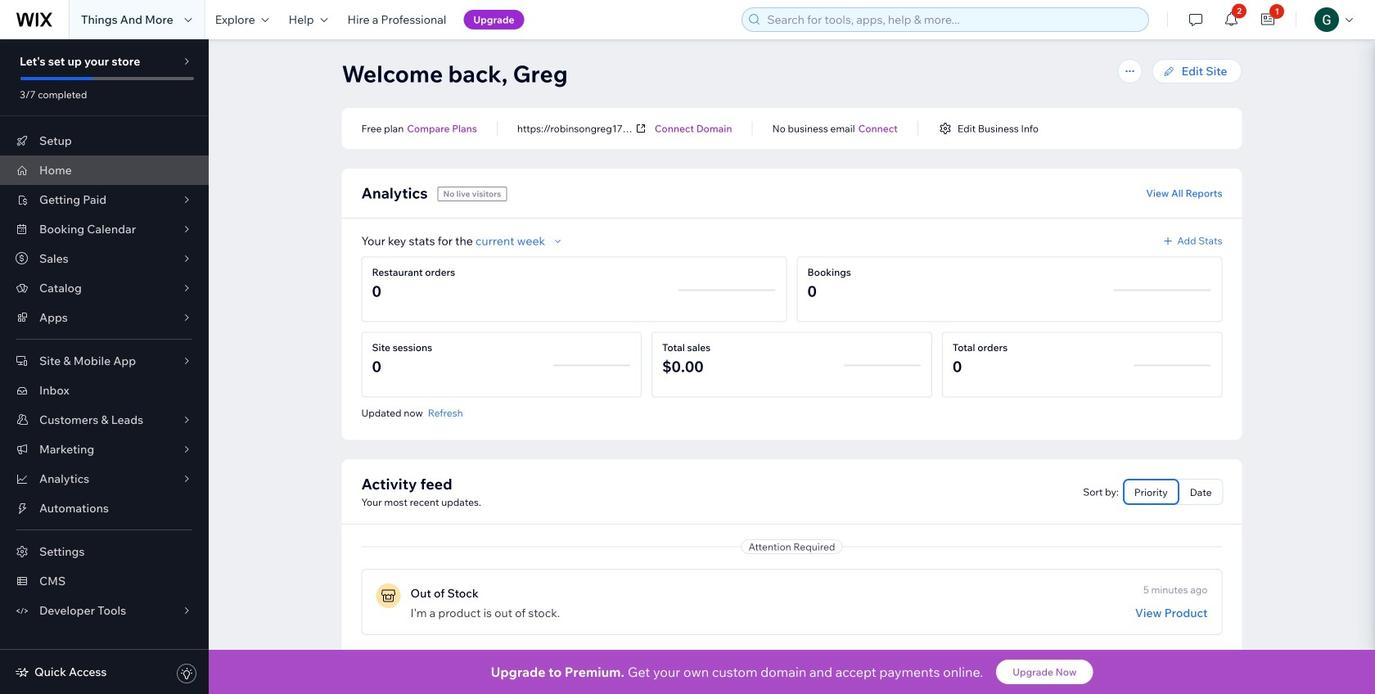 Task type: vqa. For each thing, say whether or not it's contained in the screenshot.
the top a
no



Task type: locate. For each thing, give the bounding box(es) containing it.
sidebar element
[[0, 39, 209, 694]]

Search for tools, apps, help & more... field
[[763, 8, 1144, 31]]



